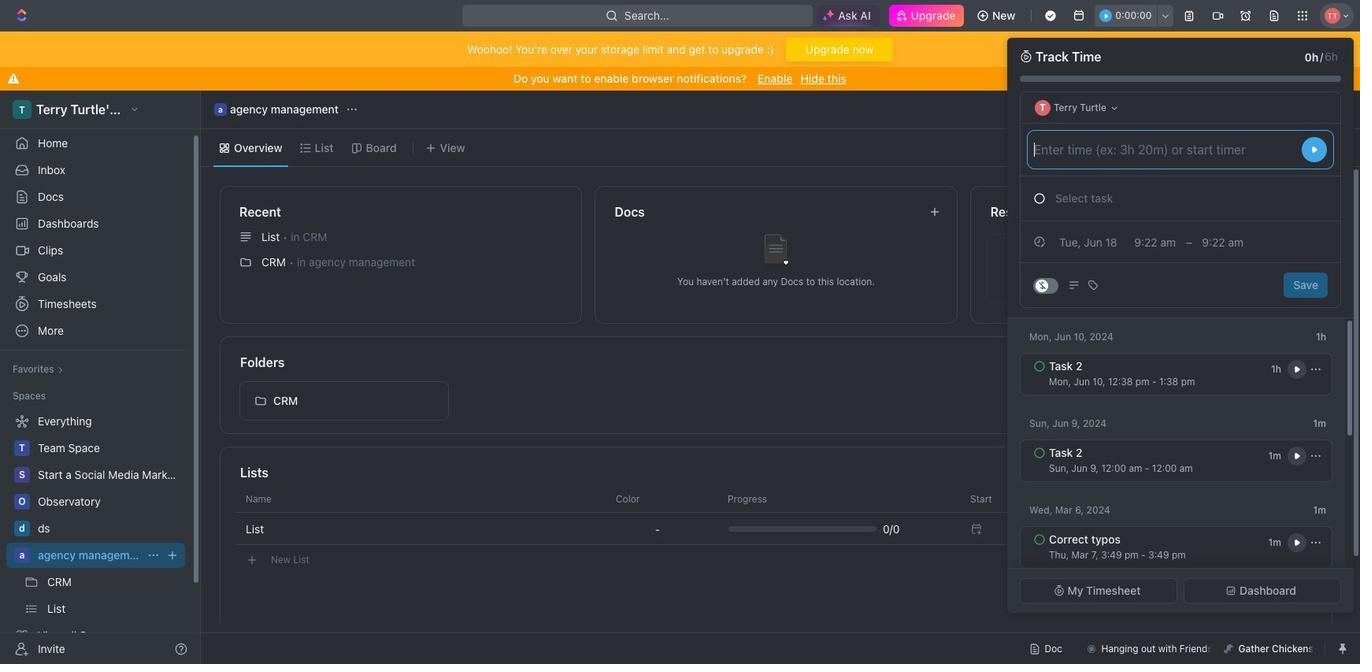 Task type: locate. For each thing, give the bounding box(es) containing it.
tree inside "sidebar" navigation
[[6, 409, 185, 664]]

ds, , element
[[14, 521, 30, 536]]

start a social media marketing agency, , element
[[14, 467, 30, 483]]

1 vertical spatial agency management, , element
[[14, 547, 30, 563]]

sidebar navigation
[[0, 91, 204, 664]]

agency management, , element
[[214, 103, 227, 116], [14, 547, 30, 563]]

drumstick bite image
[[1225, 644, 1234, 653]]

observatory, , element
[[14, 494, 30, 510]]

0 vertical spatial agency management, , element
[[214, 103, 227, 116]]

terry turtle's workspace, , element
[[13, 100, 32, 119]]

1 horizontal spatial agency management, , element
[[214, 103, 227, 116]]

0 horizontal spatial agency management, , element
[[14, 547, 30, 563]]

tree
[[6, 409, 185, 664]]



Task type: vqa. For each thing, say whether or not it's contained in the screenshot.
tree
yes



Task type: describe. For each thing, give the bounding box(es) containing it.
Enter time (ex: 3h 20m) or start timer text field
[[1034, 141, 1302, 158]]

terry turtle, , element
[[1035, 100, 1051, 115]]

team space, , element
[[14, 440, 30, 456]]

dropdown menu image
[[655, 523, 660, 535]]



